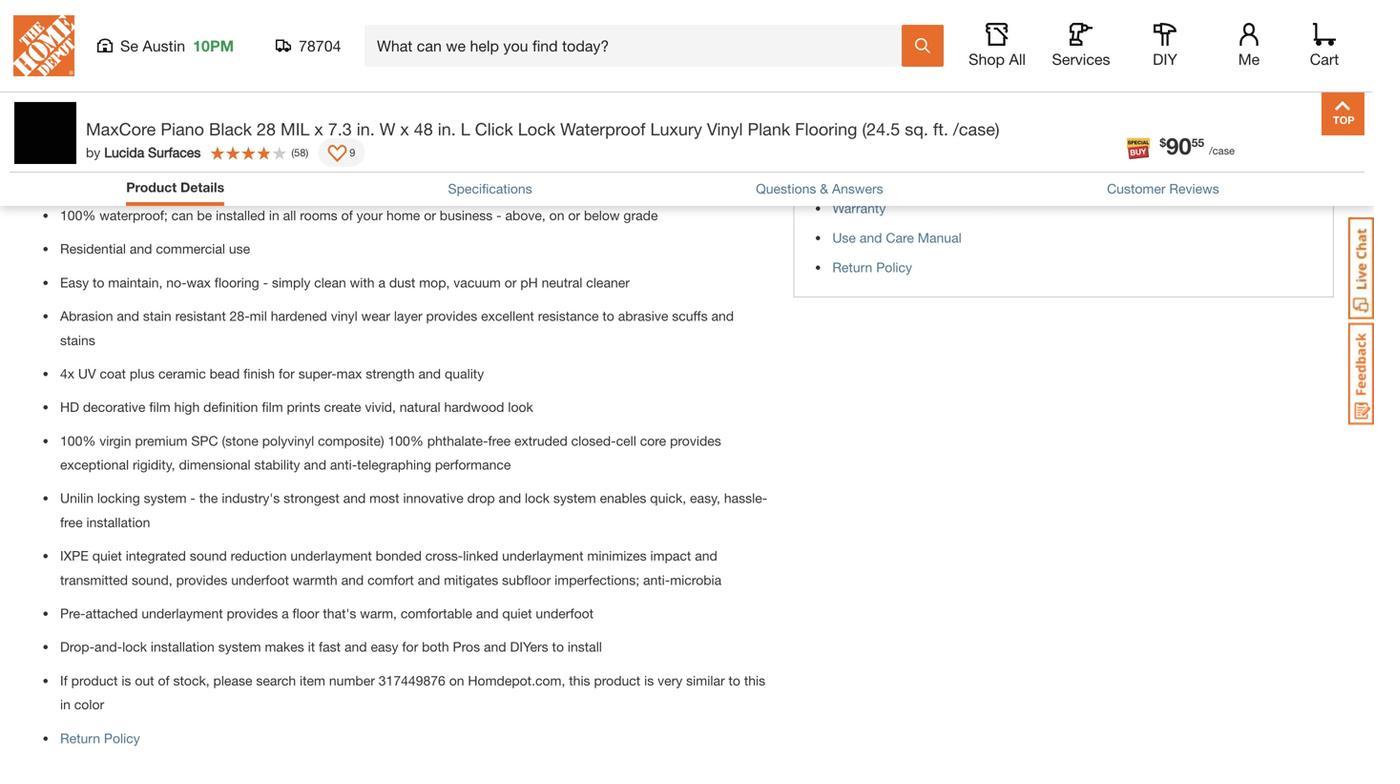 Task type: vqa. For each thing, say whether or not it's contained in the screenshot.
2nd this from right
yes



Task type: describe. For each thing, give the bounding box(es) containing it.
use
[[229, 241, 250, 257]]

1 vertical spatial maxcore
[[86, 119, 156, 139]]

imperfections;
[[555, 572, 639, 588]]

2 is from the left
[[644, 673, 654, 689]]

underfoot inside ixpe quiet integrated sound reduction underlayment bonded cross-linked underlayment minimizes impact and transmitted sound, provides underfoot warmth and comfort and mitigates subfloor imperfections; anti-microbia
[[231, 572, 289, 588]]

0 vertical spatial on
[[549, 208, 564, 223]]

warranty
[[832, 200, 886, 216]]

1 horizontal spatial policy
[[876, 259, 912, 275]]

if
[[60, 673, 68, 689]]

item
[[300, 673, 325, 689]]

and down mitigates
[[476, 606, 499, 622]]

&
[[820, 181, 828, 196]]

1 vertical spatial a
[[282, 606, 289, 622]]

provides inside ixpe quiet integrated sound reduction underlayment bonded cross-linked underlayment minimizes impact and transmitted sound, provides underfoot warmth and comfort and mitigates subfloor imperfections; anti-microbia
[[176, 572, 227, 588]]

surfaces
[[148, 145, 201, 160]]

2 product from the left
[[594, 673, 640, 689]]

on inside the if product is out of stock, please search item number 317449876 on homdepot.com, this product is very similar to this in color
[[449, 673, 464, 689]]

reviews
[[1169, 181, 1219, 196]]

55
[[1192, 136, 1204, 149]]

fast
[[319, 640, 341, 655]]

specifications
[[448, 181, 532, 196]]

of inside the if product is out of stock, please search item number 317449876 on homdepot.com, this product is very similar to this in color
[[158, 673, 169, 689]]

in inside the maxcore 3rd gen. waterproof flooring system has the highest industry components, technologies and ratings. available in classic and modern looks and textures.
[[36, 126, 47, 142]]

unilin locking system - the industry's strongest and most innovative drop and lock system enables quick, easy, hassle- free installation
[[60, 491, 767, 530]]

1 vertical spatial the
[[841, 141, 861, 157]]

the inside "unilin locking system - the industry's strongest and most innovative drop and lock system enables quick, easy, hassle- free installation"
[[199, 491, 218, 506]]

1 in. from the left
[[357, 119, 375, 139]]

( 58 )
[[291, 146, 308, 159]]

lock
[[518, 119, 555, 139]]

0 horizontal spatial lock
[[122, 640, 147, 655]]

and left stain
[[117, 308, 139, 324]]

pros
[[453, 640, 480, 655]]

lucida
[[104, 145, 144, 160]]

cleaner
[[586, 275, 630, 290]]

0 horizontal spatial sq.
[[151, 174, 170, 190]]

free inside 100% virgin premium spc (stone polyvinyl composite) 100% phthalate-free extruded closed-cell core provides exceptional rigidity, dimensional stability and anti-telegraphing performance
[[488, 433, 511, 449]]

enables
[[600, 491, 646, 506]]

maxcore inside the maxcore 3rd gen. waterproof flooring system has the highest industry components, technologies and ratings. available in classic and modern looks and textures.
[[62, 102, 117, 118]]

1 horizontal spatial -
[[263, 275, 268, 290]]

2 horizontal spatial in
[[269, 208, 279, 223]]

ceramic
[[158, 366, 206, 382]]

vinyl
[[707, 119, 743, 139]]

homdepot.com,
[[468, 673, 565, 689]]

hassle-
[[724, 491, 767, 506]]

se
[[120, 37, 138, 55]]

and right "drop"
[[499, 491, 521, 506]]

product
[[126, 179, 177, 195]]

100% waterproof; can be installed in all rooms of your home or business - above, on or below grade
[[60, 208, 658, 223]]

max
[[336, 366, 362, 382]]

residential and commercial use
[[60, 241, 250, 257]]

dimensional
[[179, 457, 251, 473]]

uv
[[78, 366, 96, 382]]

1 product from the left
[[71, 673, 118, 689]]

industry
[[431, 102, 479, 118]]

mop,
[[419, 275, 450, 290]]

modern
[[124, 126, 170, 142]]

to left install
[[552, 640, 564, 655]]

live chat image
[[1348, 218, 1374, 320]]

natural
[[400, 399, 440, 415]]

bonded
[[376, 548, 422, 564]]

1 horizontal spatial return policy link
[[832, 259, 912, 275]]

1 horizontal spatial return policy
[[832, 259, 912, 275]]

be
[[197, 208, 212, 223]]

scuffs
[[672, 308, 708, 324]]

floor
[[292, 606, 319, 622]]

0 horizontal spatial ft.
[[173, 174, 185, 190]]

business
[[440, 208, 493, 223]]

1 vertical spatial return policy link
[[60, 731, 140, 746]]

4x
[[60, 366, 74, 382]]

from the manufacturer
[[804, 141, 950, 157]]

28
[[257, 119, 276, 139]]

provides up makes
[[227, 606, 278, 622]]

decorative
[[83, 399, 145, 415]]

2 film from the left
[[262, 399, 283, 415]]

search
[[256, 673, 296, 689]]

cart
[[1310, 50, 1339, 68]]

warranty link
[[832, 200, 886, 216]]

and down waterproof at the left of page
[[209, 126, 232, 142]]

high
[[174, 399, 200, 415]]

quick,
[[650, 491, 686, 506]]

2 this from the left
[[744, 673, 765, 689]]

polyvinyl
[[262, 433, 314, 449]]

core
[[640, 433, 666, 449]]

l
[[461, 119, 470, 139]]

number
[[329, 673, 375, 689]]

mil
[[281, 119, 310, 139]]

1 horizontal spatial a
[[378, 275, 385, 290]]

0 vertical spatial ft.
[[933, 119, 948, 139]]

austin
[[143, 37, 185, 55]]

2 horizontal spatial underlayment
[[502, 548, 584, 564]]

1 is from the left
[[121, 673, 131, 689]]

1 this from the left
[[569, 673, 590, 689]]

display image
[[328, 145, 347, 164]]

and inside 100% virgin premium spc (stone polyvinyl composite) 100% phthalate-free extruded closed-cell core provides exceptional rigidity, dimensional stability and anti-telegraphing performance
[[304, 457, 326, 473]]

0 horizontal spatial policy
[[104, 731, 140, 746]]

classic
[[50, 126, 94, 142]]

2 in. from the left
[[438, 119, 456, 139]]

comfort
[[367, 572, 414, 588]]

and up by
[[97, 126, 120, 142]]

10 pieces 24.5 sq. ft. per box
[[60, 174, 235, 190]]

luxury
[[650, 119, 702, 139]]

rigidity,
[[133, 457, 175, 473]]

48
[[414, 119, 433, 139]]

w
[[380, 119, 395, 139]]

services button
[[1051, 23, 1112, 69]]

installed
[[216, 208, 265, 223]]

hardened
[[271, 308, 327, 324]]

shop all
[[969, 50, 1026, 68]]

sound,
[[132, 572, 172, 588]]

black
[[209, 119, 252, 139]]

1 x from the left
[[314, 119, 323, 139]]

10pm
[[193, 37, 234, 55]]

ph
[[520, 275, 538, 290]]

/case
[[1209, 145, 1235, 157]]

top button
[[1322, 93, 1365, 135]]

phthalate-
[[427, 433, 488, 449]]

free inside "unilin locking system - the industry's strongest and most innovative drop and lock system enables quick, easy, hassle- free installation"
[[60, 515, 83, 530]]

the inside the maxcore 3rd gen. waterproof flooring system has the highest industry components, technologies and ratings. available in classic and modern looks and textures.
[[362, 102, 380, 118]]

waterproof;
[[99, 208, 168, 223]]

mil
[[250, 308, 267, 324]]

100% for 100% virgin premium spc (stone polyvinyl composite) 100% phthalate-free extruded closed-cell core provides exceptional rigidity, dimensional stability and anti-telegraphing performance
[[60, 433, 96, 449]]

maintain,
[[108, 275, 163, 290]]

ixpe quiet integrated sound reduction underlayment bonded cross-linked underlayment minimizes impact and transmitted sound, provides underfoot warmth and comfort and mitigates subfloor imperfections; anti-microbia
[[60, 548, 722, 588]]

easy
[[60, 275, 89, 290]]

system down rigidity, on the bottom left of page
[[144, 491, 187, 506]]

and up 'luxury'
[[645, 102, 667, 118]]

1 horizontal spatial return
[[832, 259, 872, 275]]

has
[[337, 102, 358, 118]]

with
[[350, 275, 375, 290]]

diyers
[[510, 640, 548, 655]]

78704
[[299, 37, 341, 55]]

and left most
[[343, 491, 366, 506]]

317449876
[[379, 673, 445, 689]]

product image image
[[14, 102, 76, 164]]



Task type: locate. For each thing, give the bounding box(es) containing it.
0 horizontal spatial -
[[190, 491, 195, 506]]

use and care manual link
[[832, 230, 962, 246]]

0 vertical spatial -
[[496, 208, 502, 223]]

0 vertical spatial quiet
[[92, 548, 122, 564]]

free down unilin
[[60, 515, 83, 530]]

1 horizontal spatial x
[[400, 119, 409, 139]]

in down the
[[36, 126, 47, 142]]

0 horizontal spatial underfoot
[[231, 572, 289, 588]]

0 vertical spatial installation
[[86, 515, 150, 530]]

1 vertical spatial sq.
[[151, 174, 170, 190]]

1 vertical spatial installation
[[151, 640, 215, 655]]

sq. up manufacturer
[[905, 119, 928, 139]]

product down install
[[594, 673, 640, 689]]

hd
[[60, 399, 79, 415]]

on down 'pros'
[[449, 673, 464, 689]]

0 vertical spatial return
[[832, 259, 872, 275]]

1 vertical spatial return policy
[[60, 731, 140, 746]]

or right home
[[424, 208, 436, 223]]

10
[[60, 174, 75, 190]]

1 vertical spatial free
[[60, 515, 83, 530]]

box
[[212, 174, 235, 190]]

provides down 'sound'
[[176, 572, 227, 588]]

1 horizontal spatial underfoot
[[536, 606, 594, 622]]

lock inside "unilin locking system - the industry's strongest and most innovative drop and lock system enables quick, easy, hassle- free installation"
[[525, 491, 550, 506]]

looks
[[174, 126, 206, 142]]

0 horizontal spatial underlayment
[[142, 606, 223, 622]]

stock,
[[173, 673, 210, 689]]

2 horizontal spatial -
[[496, 208, 502, 223]]

free up performance
[[488, 433, 511, 449]]

product up color
[[71, 673, 118, 689]]

0 horizontal spatial return policy link
[[60, 731, 140, 746]]

- left simply
[[263, 275, 268, 290]]

very
[[658, 673, 683, 689]]

and up maintain,
[[130, 241, 152, 257]]

underlayment up subfloor
[[502, 548, 584, 564]]

of left your
[[341, 208, 353, 223]]

that's
[[323, 606, 356, 622]]

microbia
[[670, 572, 722, 588]]

ft. left '/case)'
[[933, 119, 948, 139]]

0 vertical spatial return policy link
[[832, 259, 912, 275]]

in left all
[[269, 208, 279, 223]]

transmitted
[[60, 572, 128, 588]]

out
[[135, 673, 154, 689]]

0 horizontal spatial in
[[36, 126, 47, 142]]

specifications button
[[448, 179, 532, 199], [448, 179, 532, 199]]

sound
[[190, 548, 227, 564]]

this right similar
[[744, 673, 765, 689]]

1 vertical spatial for
[[402, 640, 418, 655]]

return policy link down use and care manual at the right top of page
[[832, 259, 912, 275]]

lock
[[525, 491, 550, 506], [122, 640, 147, 655]]

provides inside 100% virgin premium spc (stone polyvinyl composite) 100% phthalate-free extruded closed-cell core provides exceptional rigidity, dimensional stability and anti-telegraphing performance
[[670, 433, 721, 449]]

system
[[290, 102, 333, 118], [144, 491, 187, 506], [553, 491, 596, 506], [218, 640, 261, 655]]

1 horizontal spatial in.
[[438, 119, 456, 139]]

1 vertical spatial flooring
[[215, 275, 259, 290]]

a right with
[[378, 275, 385, 290]]

the right from
[[841, 141, 861, 157]]

the right has
[[362, 102, 380, 118]]

and right fast
[[344, 640, 367, 655]]

to inside the if product is out of stock, please search item number 317449876 on homdepot.com, this product is very similar to this in color
[[729, 673, 740, 689]]

of right out
[[158, 673, 169, 689]]

quiet up transmitted
[[92, 548, 122, 564]]

anti- down the impact at the bottom
[[643, 572, 670, 588]]

plank
[[748, 119, 790, 139]]

plus
[[130, 366, 155, 382]]

in
[[36, 126, 47, 142], [269, 208, 279, 223], [60, 697, 71, 713]]

/case)
[[953, 119, 1000, 139]]

1 vertical spatial on
[[449, 673, 464, 689]]

1 horizontal spatial on
[[549, 208, 564, 223]]

system inside the maxcore 3rd gen. waterproof flooring system has the highest industry components, technologies and ratings. available in classic and modern looks and textures.
[[290, 102, 333, 118]]

0 horizontal spatial on
[[449, 673, 464, 689]]

available
[[719, 102, 773, 118]]

and up strongest
[[304, 457, 326, 473]]

1 horizontal spatial ft.
[[933, 119, 948, 139]]

layer
[[394, 308, 422, 324]]

on
[[549, 208, 564, 223], [449, 673, 464, 689]]

1 horizontal spatial free
[[488, 433, 511, 449]]

or left ph
[[505, 275, 517, 290]]

and right use
[[860, 230, 882, 246]]

lock right "drop"
[[525, 491, 550, 506]]

return down color
[[60, 731, 100, 746]]

3rd
[[120, 102, 140, 118]]

residential
[[60, 241, 126, 257]]

gen.
[[144, 102, 170, 118]]

provides down mop, on the left
[[426, 308, 477, 324]]

the home depot logo image
[[13, 15, 74, 76]]

to down cleaner
[[602, 308, 614, 324]]

installation inside "unilin locking system - the industry's strongest and most innovative drop and lock system enables quick, easy, hassle- free installation"
[[86, 515, 150, 530]]

installation down the locking
[[86, 515, 150, 530]]

subfloor
[[502, 572, 551, 588]]

0 vertical spatial of
[[341, 208, 353, 223]]

1 horizontal spatial this
[[744, 673, 765, 689]]

0 vertical spatial policy
[[876, 259, 912, 275]]

extruded
[[514, 433, 568, 449]]

coat
[[100, 366, 126, 382]]

feedback link image
[[1348, 323, 1374, 426]]

system up mil
[[290, 102, 333, 118]]

resistance
[[538, 308, 599, 324]]

1 horizontal spatial sq.
[[905, 119, 928, 139]]

1 vertical spatial anti-
[[643, 572, 670, 588]]

- inside "unilin locking system - the industry's strongest and most innovative drop and lock system enables quick, easy, hassle- free installation"
[[190, 491, 195, 506]]

by lucida surfaces
[[86, 145, 201, 160]]

above,
[[505, 208, 546, 223]]

system up please
[[218, 640, 261, 655]]

is left out
[[121, 673, 131, 689]]

underfoot up install
[[536, 606, 594, 622]]

1 horizontal spatial film
[[262, 399, 283, 415]]

1 vertical spatial ft.
[[173, 174, 185, 190]]

0 horizontal spatial the
[[199, 491, 218, 506]]

0 horizontal spatial is
[[121, 673, 131, 689]]

is left the very
[[644, 673, 654, 689]]

1 horizontal spatial the
[[362, 102, 380, 118]]

1 vertical spatial of
[[158, 673, 169, 689]]

in inside the if product is out of stock, please search item number 317449876 on homdepot.com, this product is very similar to this in color
[[60, 697, 71, 713]]

provides inside abrasion and stain resistant 28-mil hardened vinyl wear layer provides excellent resistance to abrasive scuffs and stains
[[426, 308, 477, 324]]

flooring for -
[[215, 275, 259, 290]]

0 vertical spatial anti-
[[330, 457, 357, 473]]

0 vertical spatial sq.
[[905, 119, 928, 139]]

lock up out
[[122, 640, 147, 655]]

a left floor
[[282, 606, 289, 622]]

2 horizontal spatial the
[[841, 141, 861, 157]]

waterproof
[[560, 119, 646, 139]]

spc
[[191, 433, 218, 449]]

(
[[291, 146, 294, 159]]

cart link
[[1303, 23, 1345, 69]]

to right similar
[[729, 673, 740, 689]]

0 horizontal spatial return
[[60, 731, 100, 746]]

per
[[189, 174, 208, 190]]

rooms
[[300, 208, 337, 223]]

0 vertical spatial lock
[[525, 491, 550, 506]]

innovative
[[403, 491, 463, 506]]

return policy link down color
[[60, 731, 140, 746]]

0 horizontal spatial this
[[569, 673, 590, 689]]

0 horizontal spatial x
[[314, 119, 323, 139]]

0 horizontal spatial anti-
[[330, 457, 357, 473]]

2 vertical spatial the
[[199, 491, 218, 506]]

return down use
[[832, 259, 872, 275]]

1 horizontal spatial for
[[402, 640, 418, 655]]

dust
[[389, 275, 415, 290]]

1 vertical spatial in
[[269, 208, 279, 223]]

x
[[314, 119, 323, 139], [400, 119, 409, 139]]

anti- inside ixpe quiet integrated sound reduction underlayment bonded cross-linked underlayment minimizes impact and transmitted sound, provides underfoot warmth and comfort and mitigates subfloor imperfections; anti-microbia
[[643, 572, 670, 588]]

and up that's
[[341, 572, 364, 588]]

anti-
[[330, 457, 357, 473], [643, 572, 670, 588]]

0 horizontal spatial for
[[279, 366, 295, 382]]

quiet
[[92, 548, 122, 564], [502, 606, 532, 622]]

or left below
[[568, 208, 580, 223]]

100% up telegraphing
[[388, 433, 424, 449]]

commercial
[[156, 241, 225, 257]]

installation up stock,
[[151, 640, 215, 655]]

return policy down color
[[60, 731, 140, 746]]

questions & answers
[[756, 181, 883, 196]]

0 vertical spatial for
[[279, 366, 295, 382]]

0 horizontal spatial film
[[149, 399, 170, 415]]

for left both
[[402, 640, 418, 655]]

flooring down use
[[215, 275, 259, 290]]

0 vertical spatial in
[[36, 126, 47, 142]]

0 vertical spatial the
[[362, 102, 380, 118]]

0 horizontal spatial of
[[158, 673, 169, 689]]

- down 'dimensional'
[[190, 491, 195, 506]]

definition
[[203, 399, 258, 415]]

provides right core
[[670, 433, 721, 449]]

and right scuffs
[[711, 308, 734, 324]]

2 vertical spatial in
[[60, 697, 71, 713]]

2 x from the left
[[400, 119, 409, 139]]

sq. right 24.5
[[151, 174, 170, 190]]

in left color
[[60, 697, 71, 713]]

flooring for system
[[242, 102, 286, 118]]

vinyl
[[331, 308, 358, 324]]

textures.
[[235, 126, 287, 142]]

0 vertical spatial return policy
[[832, 259, 912, 275]]

to inside abrasion and stain resistant 28-mil hardened vinyl wear layer provides excellent resistance to abrasive scuffs and stains
[[602, 308, 614, 324]]

flooring inside the maxcore 3rd gen. waterproof flooring system has the highest industry components, technologies and ratings. available in classic and modern looks and textures.
[[242, 102, 286, 118]]

wax
[[187, 275, 211, 290]]

vivid,
[[365, 399, 396, 415]]

1 vertical spatial return
[[60, 731, 100, 746]]

film left high
[[149, 399, 170, 415]]

of
[[341, 208, 353, 223], [158, 673, 169, 689]]

x right w
[[400, 119, 409, 139]]

return policy down use and care manual at the right top of page
[[832, 259, 912, 275]]

0 horizontal spatial or
[[424, 208, 436, 223]]

1 horizontal spatial anti-
[[643, 572, 670, 588]]

impact
[[650, 548, 691, 564]]

flooring up 28
[[242, 102, 286, 118]]

100% for 100% waterproof; can be installed in all rooms of your home or business - above, on or below grade
[[60, 208, 96, 223]]

2 horizontal spatial or
[[568, 208, 580, 223]]

0 horizontal spatial free
[[60, 515, 83, 530]]

diy
[[1153, 50, 1177, 68]]

film left prints
[[262, 399, 283, 415]]

shop all button
[[967, 23, 1028, 69]]

questions
[[756, 181, 816, 196]]

quiet inside ixpe quiet integrated sound reduction underlayment bonded cross-linked underlayment minimizes impact and transmitted sound, provides underfoot warmth and comfort and mitigates subfloor imperfections; anti-microbia
[[92, 548, 122, 564]]

1 horizontal spatial of
[[341, 208, 353, 223]]

(24.5
[[862, 119, 900, 139]]

0 horizontal spatial a
[[282, 606, 289, 622]]

anti- down composite)
[[330, 457, 357, 473]]

drop-and-lock installation system makes it fast and easy for both pros and diyers to install
[[60, 640, 602, 655]]

1 vertical spatial -
[[263, 275, 268, 290]]

1 horizontal spatial product
[[594, 673, 640, 689]]

ft. left per
[[173, 174, 185, 190]]

pre-
[[60, 606, 85, 622]]

me
[[1238, 50, 1260, 68]]

1 horizontal spatial in
[[60, 697, 71, 713]]

bead
[[210, 366, 240, 382]]

0 vertical spatial flooring
[[242, 102, 286, 118]]

the
[[362, 102, 380, 118], [841, 141, 861, 157], [199, 491, 218, 506]]

policy down use and care manual at the right top of page
[[876, 259, 912, 275]]

for right finish
[[279, 366, 295, 382]]

underlayment down sound, on the left
[[142, 606, 223, 622]]

- left above,
[[496, 208, 502, 223]]

look
[[508, 399, 533, 415]]

1 vertical spatial lock
[[122, 640, 147, 655]]

28-
[[230, 308, 250, 324]]

on right above,
[[549, 208, 564, 223]]

click
[[475, 119, 513, 139]]

1 horizontal spatial lock
[[525, 491, 550, 506]]

0 horizontal spatial quiet
[[92, 548, 122, 564]]

in. left l
[[438, 119, 456, 139]]

0 horizontal spatial return policy
[[60, 731, 140, 746]]

industry's
[[222, 491, 280, 506]]

0 vertical spatial maxcore
[[62, 102, 117, 118]]

1 vertical spatial policy
[[104, 731, 140, 746]]

or
[[424, 208, 436, 223], [568, 208, 580, 223], [505, 275, 517, 290]]

1 horizontal spatial or
[[505, 275, 517, 290]]

1 vertical spatial quiet
[[502, 606, 532, 622]]

from
[[804, 141, 837, 157]]

78704 button
[[276, 36, 342, 55]]

the down 'dimensional'
[[199, 491, 218, 506]]

free
[[488, 433, 511, 449], [60, 515, 83, 530]]

2 vertical spatial -
[[190, 491, 195, 506]]

and
[[645, 102, 667, 118], [97, 126, 120, 142], [209, 126, 232, 142], [860, 230, 882, 246], [130, 241, 152, 257], [117, 308, 139, 324], [711, 308, 734, 324], [418, 366, 441, 382], [304, 457, 326, 473], [343, 491, 366, 506], [499, 491, 521, 506], [695, 548, 717, 564], [341, 572, 364, 588], [418, 572, 440, 588], [476, 606, 499, 622], [344, 640, 367, 655], [484, 640, 506, 655]]

What can we help you find today? search field
[[377, 26, 901, 66]]

policy down color
[[104, 731, 140, 746]]

abrasion and stain resistant 28-mil hardened vinyl wear layer provides excellent resistance to abrasive scuffs and stains
[[60, 308, 734, 348]]

24.5
[[121, 174, 147, 190]]

easy,
[[690, 491, 720, 506]]

this down install
[[569, 673, 590, 689]]

in. left w
[[357, 119, 375, 139]]

100% up exceptional
[[60, 433, 96, 449]]

exceptional
[[60, 457, 129, 473]]

maxcore up classic on the left top of the page
[[62, 102, 117, 118]]

0 horizontal spatial product
[[71, 673, 118, 689]]

0 vertical spatial free
[[488, 433, 511, 449]]

1 horizontal spatial is
[[644, 673, 654, 689]]

maxcore piano black 28 mil x 7.3 in. w x 48 in. l click lock waterproof luxury vinyl plank flooring (24.5 sq. ft. /case)
[[86, 119, 1000, 139]]

1 film from the left
[[149, 399, 170, 415]]

and right 'pros'
[[484, 640, 506, 655]]

0 vertical spatial a
[[378, 275, 385, 290]]

can
[[171, 208, 193, 223]]

quiet down subfloor
[[502, 606, 532, 622]]

maxcore down '3rd'
[[86, 119, 156, 139]]

to right easy
[[93, 275, 104, 290]]

excellent
[[481, 308, 534, 324]]

x left 7.3
[[314, 119, 323, 139]]

and up the microbia
[[695, 548, 717, 564]]

90
[[1166, 132, 1192, 159]]

1 horizontal spatial underlayment
[[290, 548, 372, 564]]

0 horizontal spatial in.
[[357, 119, 375, 139]]

underfoot down reduction on the bottom left of the page
[[231, 572, 289, 588]]

the maxcore 3rd gen. waterproof flooring system has the highest industry components, technologies and ratings. available in classic and modern looks and textures.
[[36, 102, 773, 142]]

anti- inside 100% virgin premium spc (stone polyvinyl composite) 100% phthalate-free extruded closed-cell core provides exceptional rigidity, dimensional stability and anti-telegraphing performance
[[330, 457, 357, 473]]

me button
[[1219, 23, 1280, 69]]

and down cross-
[[418, 572, 440, 588]]

if product is out of stock, please search item number 317449876 on homdepot.com, this product is very similar to this in color
[[60, 673, 765, 713]]

1 horizontal spatial quiet
[[502, 606, 532, 622]]

1 vertical spatial underfoot
[[536, 606, 594, 622]]

and left the quality
[[418, 366, 441, 382]]

underlayment up warmth
[[290, 548, 372, 564]]

100% down 10
[[60, 208, 96, 223]]

components,
[[483, 102, 561, 118]]

product details
[[126, 179, 224, 195]]

system left the 'enables'
[[553, 491, 596, 506]]

super-
[[298, 366, 337, 382]]



